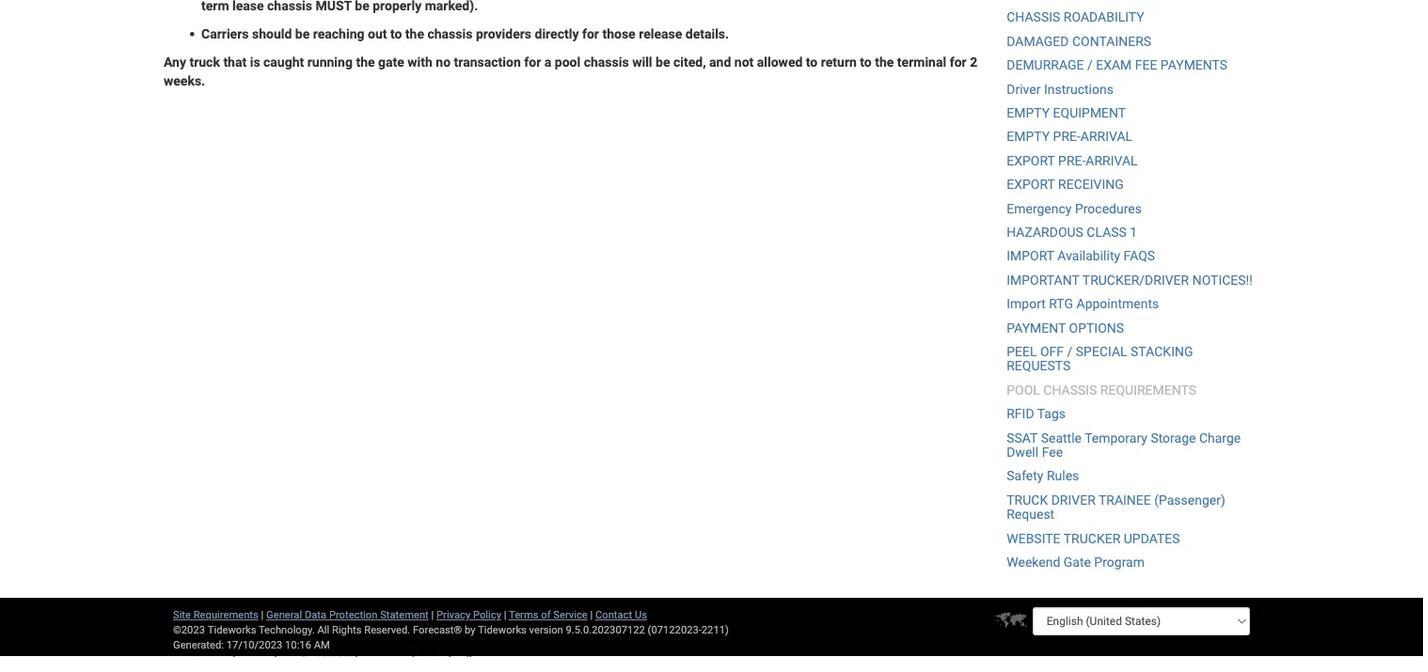 Task type: vqa. For each thing, say whether or not it's contained in the screenshot.
Export LINK
no



Task type: locate. For each thing, give the bounding box(es) containing it.
policy
[[473, 609, 501, 622]]

forecast®
[[413, 624, 462, 637]]

request
[[1007, 507, 1055, 523]]

any
[[164, 54, 186, 70]]

notices!!
[[1193, 272, 1253, 288]]

weekend gate program link
[[1007, 555, 1145, 570]]

a
[[545, 54, 552, 70]]

0 horizontal spatial the
[[356, 54, 375, 70]]

1 horizontal spatial /
[[1088, 57, 1093, 73]]

to right out
[[390, 26, 402, 41]]

| left general
[[261, 609, 264, 622]]

containers
[[1073, 33, 1152, 49]]

to right return
[[860, 54, 872, 70]]

1 | from the left
[[261, 609, 264, 622]]

(07122023-
[[648, 624, 702, 637]]

requirements
[[1101, 383, 1197, 398]]

chassis up tags
[[1044, 383, 1097, 398]]

arrival down equipment
[[1081, 129, 1133, 145]]

requirements
[[194, 609, 259, 622]]

general data protection statement link
[[266, 609, 429, 622]]

privacy
[[437, 609, 471, 622]]

1 vertical spatial export
[[1007, 177, 1055, 192]]

/
[[1088, 57, 1093, 73], [1068, 344, 1073, 360]]

rights
[[332, 624, 362, 637]]

be
[[295, 26, 310, 41], [656, 54, 670, 70]]

empty
[[1007, 105, 1050, 121], [1007, 129, 1050, 145]]

the left gate
[[356, 54, 375, 70]]

release
[[639, 26, 682, 41]]

pre- down empty equipment "link"
[[1053, 129, 1081, 145]]

export up emergency
[[1007, 177, 1055, 192]]

is
[[250, 54, 260, 70]]

pool
[[1007, 383, 1041, 398]]

2 horizontal spatial the
[[875, 54, 894, 70]]

demurrage
[[1007, 57, 1084, 73]]

1 horizontal spatial be
[[656, 54, 670, 70]]

| up tideworks
[[504, 609, 507, 622]]

chassis down those
[[584, 54, 629, 70]]

version
[[529, 624, 563, 637]]

dwell
[[1007, 445, 1039, 460]]

procedures
[[1075, 201, 1142, 216]]

any truck that is caught running the gate with no transaction for a pool chassis will be cited, and not allowed to return to the terminal for 2 weeks.
[[164, 54, 978, 88]]

export pre-arrival link
[[1007, 153, 1138, 169]]

1 vertical spatial empty
[[1007, 129, 1050, 145]]

0 horizontal spatial for
[[524, 54, 541, 70]]

generated:
[[173, 640, 224, 652]]

caught
[[264, 54, 304, 70]]

for left those
[[582, 26, 599, 41]]

0 vertical spatial export
[[1007, 153, 1055, 169]]

2 | from the left
[[431, 609, 434, 622]]

1 vertical spatial chassis
[[584, 54, 629, 70]]

import
[[1007, 249, 1055, 264]]

class
[[1087, 225, 1127, 240]]

no
[[436, 54, 451, 70]]

truck driver trainee (passenger) request link
[[1007, 493, 1226, 523]]

safety
[[1007, 469, 1044, 484]]

2
[[970, 54, 978, 70]]

empty down driver
[[1007, 105, 1050, 121]]

the up the with
[[405, 26, 424, 41]]

2 horizontal spatial to
[[860, 54, 872, 70]]

site requirements link
[[173, 609, 259, 622]]

1 horizontal spatial chassis
[[584, 54, 629, 70]]

be right should
[[295, 26, 310, 41]]

be right the will
[[656, 54, 670, 70]]

0 vertical spatial /
[[1088, 57, 1093, 73]]

storage
[[1151, 430, 1196, 446]]

pre- down empty pre-arrival link on the top right
[[1059, 153, 1086, 169]]

1 empty from the top
[[1007, 105, 1050, 121]]

1 export from the top
[[1007, 153, 1055, 169]]

chassis up no
[[428, 26, 473, 41]]

statement
[[380, 609, 429, 622]]

1 vertical spatial arrival
[[1086, 153, 1138, 169]]

17/10/2023
[[227, 640, 283, 652]]

for left 2
[[950, 54, 967, 70]]

1 vertical spatial be
[[656, 54, 670, 70]]

1 horizontal spatial the
[[405, 26, 424, 41]]

by
[[465, 624, 476, 637]]

the for chassis
[[405, 26, 424, 41]]

be inside any truck that is caught running the gate with no transaction for a pool chassis will be cited, and not allowed to return to the terminal for 2 weeks.
[[656, 54, 670, 70]]

all
[[318, 624, 330, 637]]

technology.
[[259, 624, 315, 637]]

website
[[1007, 531, 1061, 547]]

us
[[635, 609, 647, 622]]

0 horizontal spatial /
[[1068, 344, 1073, 360]]

3 | from the left
[[504, 609, 507, 622]]

terms
[[509, 609, 539, 622]]

off
[[1041, 344, 1064, 360]]

2 empty from the top
[[1007, 129, 1050, 145]]

damaged containers link
[[1007, 33, 1152, 49]]

chassis
[[428, 26, 473, 41], [584, 54, 629, 70]]

0 vertical spatial empty
[[1007, 105, 1050, 121]]

peel off / special stacking requests link
[[1007, 344, 1194, 374]]

receiving
[[1059, 177, 1124, 192]]

©2023 tideworks
[[173, 624, 256, 637]]

arrival
[[1081, 129, 1133, 145], [1086, 153, 1138, 169]]

the left the terminal
[[875, 54, 894, 70]]

/ right off
[[1068, 344, 1073, 360]]

| up forecast®
[[431, 609, 434, 622]]

to left return
[[806, 54, 818, 70]]

of
[[541, 609, 551, 622]]

driver instructions link
[[1007, 81, 1114, 97]]

0 vertical spatial be
[[295, 26, 310, 41]]

2 horizontal spatial for
[[950, 54, 967, 70]]

safety rules link
[[1007, 469, 1080, 484]]

| up 9.5.0.202307122
[[590, 609, 593, 622]]

empty down empty equipment "link"
[[1007, 129, 1050, 145]]

requests
[[1007, 359, 1071, 374]]

contact
[[596, 609, 632, 622]]

truck
[[190, 54, 220, 70]]

10:16
[[285, 640, 311, 652]]

export up export receiving link
[[1007, 153, 1055, 169]]

site requirements | general data protection statement | privacy policy | terms of service | contact us ©2023 tideworks technology. all rights reserved. forecast® by tideworks version 9.5.0.202307122 (07122023-2211) generated: 17/10/2023 10:16 am
[[173, 609, 729, 652]]

arrival up receiving
[[1086, 153, 1138, 169]]

peel
[[1007, 344, 1037, 360]]

driver
[[1007, 81, 1041, 97]]

(passenger)
[[1155, 493, 1226, 508]]

program
[[1095, 555, 1145, 570]]

chassis up 'damaged'
[[1007, 10, 1061, 25]]

emergency procedures link
[[1007, 201, 1142, 216]]

return
[[821, 54, 857, 70]]

/ left exam
[[1088, 57, 1093, 73]]

0 vertical spatial chassis
[[428, 26, 473, 41]]

for left a at top
[[524, 54, 541, 70]]



Task type: describe. For each thing, give the bounding box(es) containing it.
0 vertical spatial pre-
[[1053, 129, 1081, 145]]

out
[[368, 26, 387, 41]]

0 horizontal spatial chassis
[[428, 26, 473, 41]]

updates
[[1124, 531, 1180, 547]]

site
[[173, 609, 191, 622]]

empty equipment link
[[1007, 105, 1126, 121]]

driver
[[1052, 493, 1096, 508]]

import rtg appointments link
[[1007, 296, 1159, 312]]

seattle
[[1041, 430, 1082, 446]]

rfid tags link
[[1007, 406, 1066, 422]]

damaged
[[1007, 33, 1069, 49]]

weekend
[[1007, 555, 1061, 570]]

2211)
[[702, 624, 729, 637]]

gate
[[378, 54, 404, 70]]

pool
[[555, 54, 581, 70]]

ssat seattle temporary storage charge dwell fee link
[[1007, 430, 1241, 460]]

privacy policy link
[[437, 609, 501, 622]]

0 horizontal spatial be
[[295, 26, 310, 41]]

important
[[1007, 272, 1080, 288]]

1 vertical spatial pre-
[[1059, 153, 1086, 169]]

service
[[554, 609, 588, 622]]

gate
[[1064, 555, 1091, 570]]

general
[[266, 609, 302, 622]]

that
[[223, 54, 247, 70]]

should
[[252, 26, 292, 41]]

carriers should be reaching out to the chassis providers directly for those release details.
[[201, 26, 729, 41]]

terminal
[[898, 54, 947, 70]]

special
[[1076, 344, 1128, 360]]

details.
[[686, 26, 729, 41]]

reserved.
[[364, 624, 410, 637]]

rfid
[[1007, 406, 1035, 422]]

allowed
[[757, 54, 803, 70]]

fee
[[1042, 445, 1063, 460]]

the for gate
[[356, 54, 375, 70]]

roadability
[[1064, 10, 1145, 25]]

protection
[[329, 609, 378, 622]]

0 horizontal spatial to
[[390, 26, 402, 41]]

0 vertical spatial arrival
[[1081, 129, 1133, 145]]

exam
[[1096, 57, 1132, 73]]

transaction
[[454, 54, 521, 70]]

data
[[305, 609, 327, 622]]

rules
[[1047, 469, 1080, 484]]

truck
[[1007, 493, 1048, 508]]

terms of service link
[[509, 609, 588, 622]]

hazardous
[[1007, 225, 1084, 240]]

appointments
[[1077, 296, 1159, 312]]

1 vertical spatial /
[[1068, 344, 1073, 360]]

4 | from the left
[[590, 609, 593, 622]]

ssat
[[1007, 430, 1038, 446]]

0 vertical spatial chassis
[[1007, 10, 1061, 25]]

chassis inside any truck that is caught running the gate with no transaction for a pool chassis will be cited, and not allowed to return to the terminal for 2 weeks.
[[584, 54, 629, 70]]

tags
[[1038, 406, 1066, 422]]

not
[[735, 54, 754, 70]]

chassis roadability damaged containers demurrage / exam fee payments driver instructions empty equipment empty pre-arrival export pre-arrival export receiving emergency procedures hazardous class 1 import availability faqs important trucker/driver notices!! import rtg appointments payment options peel off / special stacking requests pool chassis requirements rfid tags ssat seattle temporary storage charge dwell fee safety rules truck driver trainee (passenger) request website trucker updates weekend gate program
[[1007, 10, 1253, 570]]

those
[[603, 26, 636, 41]]

2 export from the top
[[1007, 177, 1055, 192]]

payment options link
[[1007, 320, 1124, 336]]

faqs
[[1124, 249, 1156, 264]]

export receiving link
[[1007, 177, 1124, 192]]

empty pre-arrival link
[[1007, 129, 1133, 145]]

trucker/driver
[[1083, 272, 1190, 288]]

instructions
[[1044, 81, 1114, 97]]

tideworks
[[478, 624, 527, 637]]

1 horizontal spatial for
[[582, 26, 599, 41]]

1 vertical spatial chassis
[[1044, 383, 1097, 398]]

1 horizontal spatial to
[[806, 54, 818, 70]]

carriers
[[201, 26, 249, 41]]

charge
[[1200, 430, 1241, 446]]

9.5.0.202307122
[[566, 624, 645, 637]]

running
[[307, 54, 353, 70]]

payment
[[1007, 320, 1066, 336]]

important trucker/driver notices!! link
[[1007, 272, 1253, 288]]

stacking
[[1131, 344, 1194, 360]]

emergency
[[1007, 201, 1072, 216]]

import
[[1007, 296, 1046, 312]]

import availability faqs link
[[1007, 249, 1156, 264]]

directly
[[535, 26, 579, 41]]

with
[[408, 54, 433, 70]]

chassis roadability link
[[1007, 10, 1145, 25]]

reaching
[[313, 26, 365, 41]]

temporary
[[1085, 430, 1148, 446]]

1
[[1130, 225, 1138, 240]]

will
[[632, 54, 653, 70]]

weeks.
[[164, 73, 205, 88]]



